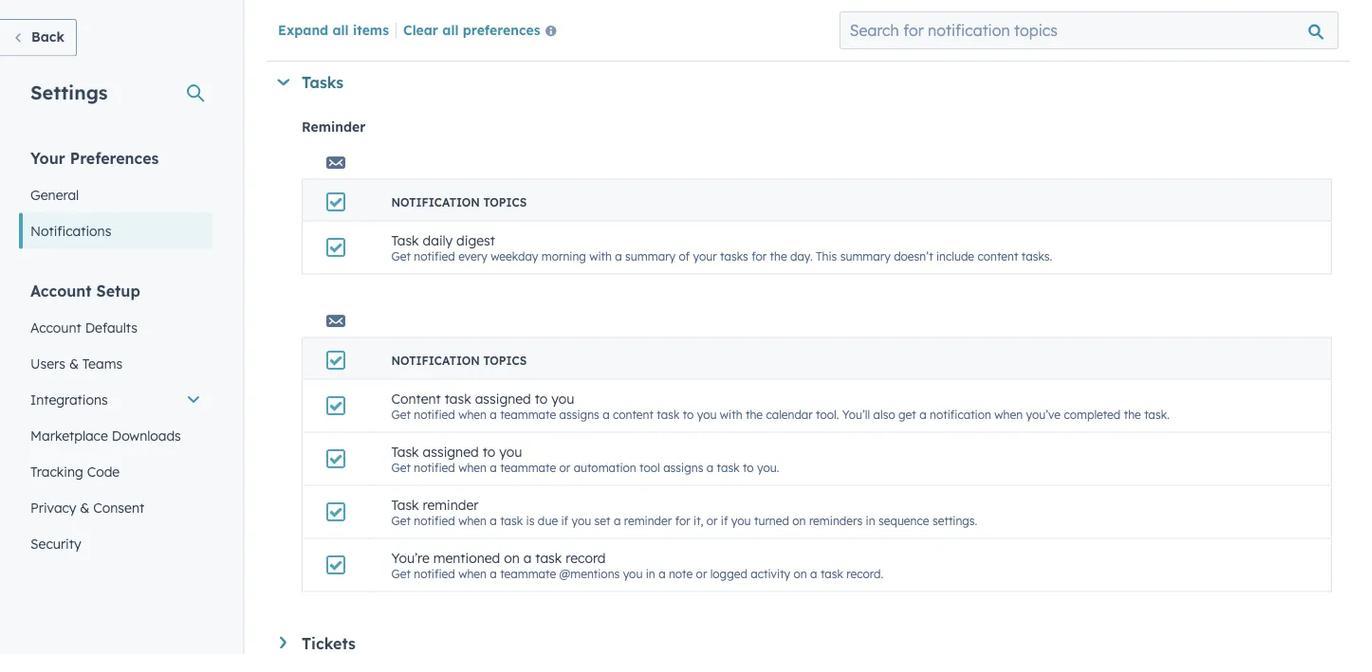 Task type: locate. For each thing, give the bounding box(es) containing it.
on right activity
[[794, 567, 807, 581]]

0 horizontal spatial for
[[675, 514, 690, 528]]

2 task from the top
[[391, 444, 419, 460]]

4 notified from the top
[[414, 514, 455, 528]]

clear all preferences
[[403, 21, 540, 38]]

task up you're
[[391, 497, 419, 514]]

also
[[873, 407, 895, 421]]

teammate up task assigned to you get notified when a teammate or automation tool assigns a task to you.
[[500, 407, 556, 421]]

task left daily
[[391, 232, 419, 249]]

1 summary from the left
[[625, 249, 676, 263]]

0 vertical spatial topics
[[483, 195, 527, 209]]

1 horizontal spatial all
[[442, 21, 459, 38]]

assigned inside content task assigned to you get notified when a teammate assigns a content task to you with the calendar tool. you'll also get a notification when you've completed the task.
[[475, 391, 531, 407]]

preferences
[[70, 148, 159, 167]]

content left tasks.
[[978, 249, 1018, 263]]

or inside task reminder get notified when a task is due if you set a reminder for it, or if you turned on reminders in sequence settings.
[[707, 514, 718, 528]]

& right 'users'
[[69, 355, 79, 372]]

1 vertical spatial notification
[[391, 353, 480, 368]]

1 horizontal spatial content
[[978, 249, 1018, 263]]

a
[[615, 249, 622, 263], [490, 407, 497, 421], [603, 407, 610, 421], [920, 407, 927, 421], [490, 460, 497, 475], [707, 460, 714, 475], [490, 514, 497, 528], [614, 514, 621, 528], [523, 550, 532, 567], [490, 567, 497, 581], [659, 567, 666, 581], [810, 567, 817, 581]]

teammate down is
[[500, 567, 556, 581]]

1 get from the top
[[391, 249, 411, 263]]

task left is
[[500, 514, 523, 528]]

notification topics up "content" on the bottom
[[391, 353, 527, 368]]

for left "it,"
[[675, 514, 690, 528]]

is
[[526, 514, 535, 528]]

0 vertical spatial with
[[589, 249, 612, 263]]

with left calendar
[[720, 407, 742, 421]]

in left note
[[646, 567, 655, 581]]

task inside task reminder get notified when a task is due if you set a reminder for it, or if you turned on reminders in sequence settings.
[[391, 497, 419, 514]]

notification topics up "digest"
[[391, 195, 527, 209]]

1 vertical spatial task
[[391, 444, 419, 460]]

get inside task assigned to you get notified when a teammate or automation tool assigns a task to you.
[[391, 460, 411, 475]]

turned
[[754, 514, 789, 528]]

0 vertical spatial task
[[391, 232, 419, 249]]

1 notified from the top
[[414, 249, 455, 263]]

1 vertical spatial topics
[[483, 353, 527, 368]]

caret image for tasks
[[277, 79, 290, 86]]

1 vertical spatial teammate
[[500, 460, 556, 475]]

1 horizontal spatial assigns
[[663, 460, 703, 475]]

teammate inside you're mentioned on a task record get notified when a teammate @mentions you in a note or logged activity on a task record.
[[500, 567, 556, 581]]

assigns right tool
[[663, 460, 703, 475]]

in
[[866, 514, 875, 528], [646, 567, 655, 581]]

1 all from the left
[[333, 21, 349, 38]]

5 notified from the top
[[414, 567, 455, 581]]

account up 'users'
[[30, 319, 81, 336]]

task left "record."
[[821, 567, 843, 581]]

get
[[899, 407, 916, 421]]

account setup element
[[19, 280, 213, 562]]

0 horizontal spatial content
[[613, 407, 654, 421]]

0 vertical spatial notification
[[391, 195, 480, 209]]

3 task from the top
[[391, 497, 419, 514]]

& for users
[[69, 355, 79, 372]]

notified inside you're mentioned on a task record get notified when a teammate @mentions you in a note or logged activity on a task record.
[[414, 567, 455, 581]]

0 horizontal spatial assigns
[[559, 407, 599, 421]]

or
[[559, 460, 570, 475], [707, 514, 718, 528], [696, 567, 707, 581]]

if
[[561, 514, 568, 528], [721, 514, 728, 528]]

assigns inside content task assigned to you get notified when a teammate assigns a content task to you with the calendar tool. you'll also get a notification when you've completed the task.
[[559, 407, 599, 421]]

all inside button
[[442, 21, 459, 38]]

2 vertical spatial or
[[696, 567, 707, 581]]

0 vertical spatial assigns
[[559, 407, 599, 421]]

or inside task assigned to you get notified when a teammate or automation tool assigns a task to you.
[[559, 460, 570, 475]]

assigns up task assigned to you get notified when a teammate or automation tool assigns a task to you.
[[559, 407, 599, 421]]

doesn't
[[894, 249, 933, 263]]

for for task daily digest
[[752, 249, 767, 263]]

on right turned
[[793, 514, 806, 528]]

users
[[30, 355, 65, 372]]

2 notification from the top
[[391, 353, 480, 368]]

expand all items button
[[278, 21, 389, 38]]

2 topics from the top
[[483, 353, 527, 368]]

tracking
[[30, 463, 83, 480]]

notification
[[391, 195, 480, 209], [391, 353, 480, 368]]

0 horizontal spatial summary
[[625, 249, 676, 263]]

2 vertical spatial task
[[391, 497, 419, 514]]

2 teammate from the top
[[500, 460, 556, 475]]

1 vertical spatial &
[[80, 500, 90, 516]]

task daily digest get notified every weekday morning with a summary of your tasks for the day. this summary doesn't include content tasks.
[[391, 232, 1052, 263]]

the left calendar
[[746, 407, 763, 421]]

get inside task reminder get notified when a task is due if you set a reminder for it, or if you turned on reminders in sequence settings.
[[391, 514, 411, 528]]

tool
[[640, 460, 660, 475]]

or right note
[[696, 567, 707, 581]]

1 vertical spatial for
[[675, 514, 690, 528]]

tasks button
[[277, 73, 1332, 92]]

on inside task reminder get notified when a task is due if you set a reminder for it, or if you turned on reminders in sequence settings.
[[793, 514, 806, 528]]

1 topics from the top
[[483, 195, 527, 209]]

day.
[[790, 249, 813, 263]]

account
[[30, 281, 92, 300], [30, 319, 81, 336]]

tracking code
[[30, 463, 120, 480]]

a left is
[[490, 514, 497, 528]]

setup
[[96, 281, 140, 300]]

1 vertical spatial or
[[707, 514, 718, 528]]

the left task.
[[1124, 407, 1141, 421]]

logged
[[710, 567, 748, 581]]

reminder up mentioned
[[423, 497, 479, 514]]

account for account setup
[[30, 281, 92, 300]]

1 horizontal spatial &
[[80, 500, 90, 516]]

1 horizontal spatial in
[[866, 514, 875, 528]]

task for task reminder
[[391, 497, 419, 514]]

3 get from the top
[[391, 460, 411, 475]]

caret image
[[277, 79, 290, 86], [280, 637, 287, 649]]

task inside task reminder get notified when a task is due if you set a reminder for it, or if you turned on reminders in sequence settings.
[[500, 514, 523, 528]]

summary left of
[[625, 249, 676, 263]]

integrations button
[[19, 382, 213, 418]]

general
[[30, 186, 79, 203]]

when inside you're mentioned on a task record get notified when a teammate @mentions you in a note or logged activity on a task record.
[[458, 567, 487, 581]]

0 vertical spatial content
[[978, 249, 1018, 263]]

1 vertical spatial account
[[30, 319, 81, 336]]

0 vertical spatial in
[[866, 514, 875, 528]]

1 teammate from the top
[[500, 407, 556, 421]]

0 vertical spatial account
[[30, 281, 92, 300]]

1 vertical spatial caret image
[[280, 637, 287, 649]]

on
[[793, 514, 806, 528], [504, 550, 520, 567], [794, 567, 807, 581]]

task left you.
[[717, 460, 740, 475]]

back
[[31, 28, 64, 45]]

the inside task daily digest get notified every weekday morning with a summary of your tasks for the day. this summary doesn't include content tasks.
[[770, 249, 787, 263]]

& for privacy
[[80, 500, 90, 516]]

1 horizontal spatial with
[[720, 407, 742, 421]]

task
[[445, 391, 471, 407], [657, 407, 680, 421], [717, 460, 740, 475], [500, 514, 523, 528], [535, 550, 562, 567], [821, 567, 843, 581]]

2 get from the top
[[391, 407, 411, 421]]

reminder
[[423, 497, 479, 514], [624, 514, 672, 528]]

the
[[770, 249, 787, 263], [746, 407, 763, 421], [1124, 407, 1141, 421]]

on right mentioned
[[504, 550, 520, 567]]

morning
[[541, 249, 586, 263]]

4 get from the top
[[391, 514, 411, 528]]

in left the "sequence"
[[866, 514, 875, 528]]

it,
[[694, 514, 703, 528]]

@mentions
[[559, 567, 620, 581]]

account up account defaults at the left of the page
[[30, 281, 92, 300]]

notification up "content" on the bottom
[[391, 353, 480, 368]]

notification
[[930, 407, 991, 421]]

1 task from the top
[[391, 232, 419, 249]]

when inside task assigned to you get notified when a teammate or automation tool assigns a task to you.
[[458, 460, 487, 475]]

for inside task reminder get notified when a task is due if you set a reminder for it, or if you turned on reminders in sequence settings.
[[675, 514, 690, 528]]

1 horizontal spatial summary
[[840, 249, 891, 263]]

if right due
[[561, 514, 568, 528]]

summary right this
[[840, 249, 891, 263]]

a right morning
[[615, 249, 622, 263]]

a down is
[[523, 550, 532, 567]]

caret image left the tickets
[[280, 637, 287, 649]]

5 get from the top
[[391, 567, 411, 581]]

in inside task reminder get notified when a task is due if you set a reminder for it, or if you turned on reminders in sequence settings.
[[866, 514, 875, 528]]

& right privacy
[[80, 500, 90, 516]]

all left items
[[333, 21, 349, 38]]

assigned right "content" on the bottom
[[475, 391, 531, 407]]

caret image inside tasks dropdown button
[[277, 79, 290, 86]]

notified
[[414, 249, 455, 263], [414, 407, 455, 421], [414, 460, 455, 475], [414, 514, 455, 528], [414, 567, 455, 581]]

expand
[[278, 21, 328, 38]]

2 account from the top
[[30, 319, 81, 336]]

if right "it,"
[[721, 514, 728, 528]]

1 vertical spatial content
[[613, 407, 654, 421]]

0 vertical spatial &
[[69, 355, 79, 372]]

content
[[978, 249, 1018, 263], [613, 407, 654, 421]]

task down "content" on the bottom
[[391, 444, 419, 460]]

get inside content task assigned to you get notified when a teammate assigns a content task to you with the calendar tool. you'll also get a notification when you've completed the task.
[[391, 407, 411, 421]]

a right the set
[[614, 514, 621, 528]]

0 horizontal spatial &
[[69, 355, 79, 372]]

content up tool
[[613, 407, 654, 421]]

due
[[538, 514, 558, 528]]

or right "it,"
[[707, 514, 718, 528]]

to
[[535, 391, 548, 407], [683, 407, 694, 421], [483, 444, 496, 460], [743, 460, 754, 475]]

integrations
[[30, 391, 108, 408]]

or left automation
[[559, 460, 570, 475]]

0 vertical spatial teammate
[[500, 407, 556, 421]]

1 horizontal spatial for
[[752, 249, 767, 263]]

teammate up is
[[500, 460, 556, 475]]

3 notified from the top
[[414, 460, 455, 475]]

privacy
[[30, 500, 76, 516]]

1 account from the top
[[30, 281, 92, 300]]

reminder right the set
[[624, 514, 672, 528]]

a right you're
[[490, 567, 497, 581]]

0 vertical spatial assigned
[[475, 391, 531, 407]]

a right get
[[920, 407, 927, 421]]

1 notification from the top
[[391, 195, 480, 209]]

with
[[589, 249, 612, 263], [720, 407, 742, 421]]

0 vertical spatial caret image
[[277, 79, 290, 86]]

1 vertical spatial notification topics
[[391, 353, 527, 368]]

consent
[[93, 500, 144, 516]]

for right tasks
[[752, 249, 767, 263]]

caret image inside tickets dropdown button
[[280, 637, 287, 649]]

all for expand
[[333, 21, 349, 38]]

task
[[391, 232, 419, 249], [391, 444, 419, 460], [391, 497, 419, 514]]

the left day.
[[770, 249, 787, 263]]

0 horizontal spatial if
[[561, 514, 568, 528]]

get inside you're mentioned on a task record get notified when a teammate @mentions you in a note or logged activity on a task record.
[[391, 567, 411, 581]]

caret image for tickets
[[280, 637, 287, 649]]

notifications link
[[19, 213, 213, 249]]

notification up daily
[[391, 195, 480, 209]]

2 vertical spatial teammate
[[500, 567, 556, 581]]

2 all from the left
[[442, 21, 459, 38]]

summary
[[625, 249, 676, 263], [840, 249, 891, 263]]

0 vertical spatial notification topics
[[391, 195, 527, 209]]

for
[[752, 249, 767, 263], [675, 514, 690, 528]]

you
[[551, 391, 574, 407], [697, 407, 717, 421], [499, 444, 522, 460], [572, 514, 591, 528], [731, 514, 751, 528], [623, 567, 643, 581]]

or inside you're mentioned on a task record get notified when a teammate @mentions you in a note or logged activity on a task record.
[[696, 567, 707, 581]]

task inside task assigned to you get notified when a teammate or automation tool assigns a task to you.
[[391, 444, 419, 460]]

a up task reminder get notified when a task is due if you set a reminder for it, or if you turned on reminders in sequence settings.
[[707, 460, 714, 475]]

1 horizontal spatial the
[[770, 249, 787, 263]]

1 vertical spatial in
[[646, 567, 655, 581]]

1 vertical spatial assigns
[[663, 460, 703, 475]]

caret image left tasks
[[277, 79, 290, 86]]

with right morning
[[589, 249, 612, 263]]

for inside task daily digest get notified every weekday morning with a summary of your tasks for the day. this summary doesn't include content tasks.
[[752, 249, 767, 263]]

account defaults
[[30, 319, 138, 336]]

0 horizontal spatial all
[[333, 21, 349, 38]]

task inside task daily digest get notified every weekday morning with a summary of your tasks for the day. this summary doesn't include content tasks.
[[391, 232, 419, 249]]

0 vertical spatial or
[[559, 460, 570, 475]]

0 horizontal spatial with
[[589, 249, 612, 263]]

&
[[69, 355, 79, 372], [80, 500, 90, 516]]

1 vertical spatial assigned
[[423, 444, 479, 460]]

assigned inside task assigned to you get notified when a teammate or automation tool assigns a task to you.
[[423, 444, 479, 460]]

daily
[[423, 232, 453, 249]]

when
[[458, 407, 487, 421], [995, 407, 1023, 421], [458, 460, 487, 475], [458, 514, 487, 528], [458, 567, 487, 581]]

notification topics
[[391, 195, 527, 209], [391, 353, 527, 368]]

or for a
[[707, 514, 718, 528]]

1 vertical spatial with
[[720, 407, 742, 421]]

notifications
[[30, 222, 111, 239]]

all right clear
[[442, 21, 459, 38]]

0 horizontal spatial in
[[646, 567, 655, 581]]

2 notified from the top
[[414, 407, 455, 421]]

0 vertical spatial for
[[752, 249, 767, 263]]

you're mentioned on a task record get notified when a teammate @mentions you in a note or logged activity on a task record.
[[391, 550, 884, 581]]

1 if from the left
[[561, 514, 568, 528]]

reminder
[[302, 119, 366, 135]]

1 horizontal spatial if
[[721, 514, 728, 528]]

reminders
[[809, 514, 863, 528]]

3 teammate from the top
[[500, 567, 556, 581]]

assigned down "content" on the bottom
[[423, 444, 479, 460]]



Task type: vqa. For each thing, say whether or not it's contained in the screenshot.
Remove
no



Task type: describe. For each thing, give the bounding box(es) containing it.
a up task assigned to you get notified when a teammate or automation tool assigns a task to you.
[[603, 407, 610, 421]]

sequence
[[879, 514, 929, 528]]

task up tool
[[657, 407, 680, 421]]

you inside task assigned to you get notified when a teammate or automation tool assigns a task to you.
[[499, 444, 522, 460]]

security link
[[19, 526, 213, 562]]

task for task daily digest
[[391, 232, 419, 249]]

tickets button
[[280, 634, 1332, 653]]

back link
[[0, 19, 77, 56]]

task assigned to you get notified when a teammate or automation tool assigns a task to you.
[[391, 444, 779, 475]]

get inside task daily digest get notified every weekday morning with a summary of your tasks for the day. this summary doesn't include content tasks.
[[391, 249, 411, 263]]

or for record
[[696, 567, 707, 581]]

mentioned
[[433, 550, 500, 567]]

defaults
[[85, 319, 138, 336]]

code
[[87, 463, 120, 480]]

clear
[[403, 21, 438, 38]]

you've
[[1026, 407, 1061, 421]]

your
[[693, 249, 717, 263]]

notified inside task daily digest get notified every weekday morning with a summary of your tasks for the day. this summary doesn't include content tasks.
[[414, 249, 455, 263]]

tickets
[[302, 634, 356, 653]]

tasks
[[720, 249, 748, 263]]

task for task assigned to you
[[391, 444, 419, 460]]

teammate inside task assigned to you get notified when a teammate or automation tool assigns a task to you.
[[500, 460, 556, 475]]

items
[[353, 21, 389, 38]]

your
[[30, 148, 65, 167]]

assigns inside task assigned to you get notified when a teammate or automation tool assigns a task to you.
[[663, 460, 703, 475]]

content inside task daily digest get notified every weekday morning with a summary of your tasks for the day. this summary doesn't include content tasks.
[[978, 249, 1018, 263]]

privacy & consent
[[30, 500, 144, 516]]

record.
[[847, 567, 884, 581]]

for for task reminder
[[675, 514, 690, 528]]

content inside content task assigned to you get notified when a teammate assigns a content task to you with the calendar tool. you'll also get a notification when you've completed the task.
[[613, 407, 654, 421]]

record
[[566, 550, 606, 567]]

notified inside task assigned to you get notified when a teammate or automation tool assigns a task to you.
[[414, 460, 455, 475]]

in inside you're mentioned on a task record get notified when a teammate @mentions you in a note or logged activity on a task record.
[[646, 567, 655, 581]]

0 horizontal spatial reminder
[[423, 497, 479, 514]]

2 if from the left
[[721, 514, 728, 528]]

0 horizontal spatial the
[[746, 407, 763, 421]]

settings.
[[933, 514, 977, 528]]

task.
[[1144, 407, 1170, 421]]

your preferences element
[[19, 148, 213, 249]]

content task assigned to you get notified when a teammate assigns a content task to you with the calendar tool. you'll also get a notification when you've completed the task.
[[391, 391, 1170, 421]]

account defaults link
[[19, 310, 213, 346]]

2 summary from the left
[[840, 249, 891, 263]]

calendar
[[766, 407, 813, 421]]

when inside task reminder get notified when a task is due if you set a reminder for it, or if you turned on reminders in sequence settings.
[[458, 514, 487, 528]]

automation
[[574, 460, 636, 475]]

a left note
[[659, 567, 666, 581]]

digest
[[456, 232, 495, 249]]

teammate inside content task assigned to you get notified when a teammate assigns a content task to you with the calendar tool. you'll also get a notification when you've completed the task.
[[500, 407, 556, 421]]

all for clear
[[442, 21, 459, 38]]

general link
[[19, 177, 213, 213]]

security
[[30, 536, 81, 552]]

teams
[[82, 355, 122, 372]]

downloads
[[112, 427, 181, 444]]

2 horizontal spatial the
[[1124, 407, 1141, 421]]

marketplace downloads link
[[19, 418, 213, 454]]

1 notification topics from the top
[[391, 195, 527, 209]]

marketplace
[[30, 427, 108, 444]]

a right "content" on the bottom
[[490, 407, 497, 421]]

1 horizontal spatial reminder
[[624, 514, 672, 528]]

you're
[[391, 550, 430, 567]]

your preferences
[[30, 148, 159, 167]]

task left record
[[535, 550, 562, 567]]

tool.
[[816, 407, 839, 421]]

Search for notification topics search field
[[840, 11, 1339, 49]]

marketplace downloads
[[30, 427, 181, 444]]

users & teams link
[[19, 346, 213, 382]]

tasks
[[302, 73, 344, 92]]

content
[[391, 391, 441, 407]]

expand all items
[[278, 21, 389, 38]]

settings
[[30, 80, 108, 104]]

task right "content" on the bottom
[[445, 391, 471, 407]]

clear all preferences button
[[403, 20, 564, 42]]

a up mentioned
[[490, 460, 497, 475]]

tracking code link
[[19, 454, 213, 490]]

tasks.
[[1022, 249, 1052, 263]]

include
[[936, 249, 974, 263]]

this
[[816, 249, 837, 263]]

of
[[679, 249, 690, 263]]

preferences
[[463, 21, 540, 38]]

task inside task assigned to you get notified when a teammate or automation tool assigns a task to you.
[[717, 460, 740, 475]]

every
[[458, 249, 488, 263]]

activity
[[751, 567, 790, 581]]

a inside task daily digest get notified every weekday morning with a summary of your tasks for the day. this summary doesn't include content tasks.
[[615, 249, 622, 263]]

with inside content task assigned to you get notified when a teammate assigns a content task to you with the calendar tool. you'll also get a notification when you've completed the task.
[[720, 407, 742, 421]]

users & teams
[[30, 355, 122, 372]]

privacy & consent link
[[19, 490, 213, 526]]

note
[[669, 567, 693, 581]]

account for account defaults
[[30, 319, 81, 336]]

notified inside task reminder get notified when a task is due if you set a reminder for it, or if you turned on reminders in sequence settings.
[[414, 514, 455, 528]]

notified inside content task assigned to you get notified when a teammate assigns a content task to you with the calendar tool. you'll also get a notification when you've completed the task.
[[414, 407, 455, 421]]

you'll
[[842, 407, 870, 421]]

a right activity
[[810, 567, 817, 581]]

set
[[594, 514, 611, 528]]

account setup
[[30, 281, 140, 300]]

you.
[[757, 460, 779, 475]]

you inside you're mentioned on a task record get notified when a teammate @mentions you in a note or logged activity on a task record.
[[623, 567, 643, 581]]

2 notification topics from the top
[[391, 353, 527, 368]]

with inside task daily digest get notified every weekday morning with a summary of your tasks for the day. this summary doesn't include content tasks.
[[589, 249, 612, 263]]

task reminder get notified when a task is due if you set a reminder for it, or if you turned on reminders in sequence settings.
[[391, 497, 977, 528]]

completed
[[1064, 407, 1121, 421]]

weekday
[[491, 249, 538, 263]]



